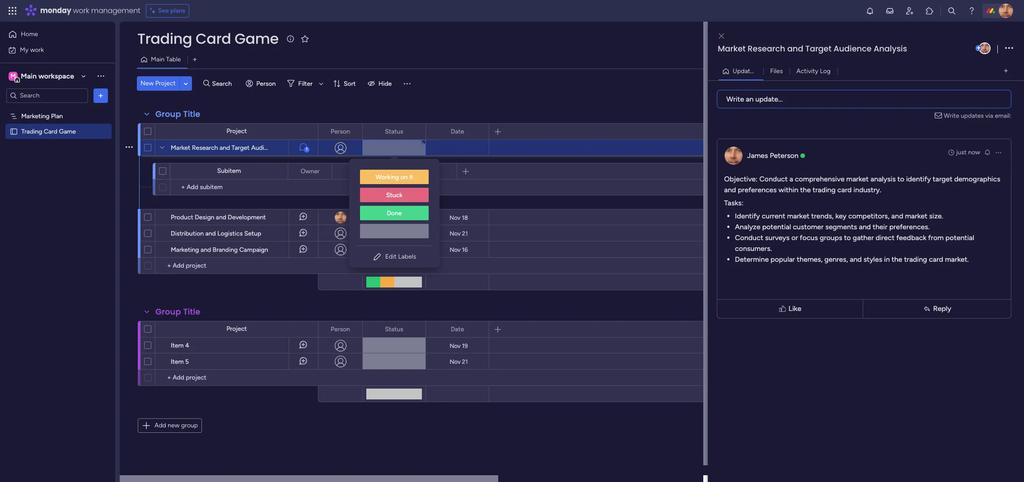 Task type: locate. For each thing, give the bounding box(es) containing it.
1 vertical spatial status
[[354, 167, 372, 175]]

workspace
[[38, 72, 74, 80]]

subitem
[[217, 167, 241, 175]]

size.
[[930, 212, 944, 220]]

0 vertical spatial date field
[[449, 127, 467, 137]]

2 item from the top
[[171, 359, 184, 366]]

game down plan
[[59, 128, 76, 135]]

item left 4
[[171, 342, 184, 350]]

1 vertical spatial person
[[331, 128, 350, 135]]

marketing for marketing plan
[[21, 112, 50, 120]]

activity log
[[797, 67, 831, 75]]

audience inside field
[[834, 43, 872, 54]]

2 vertical spatial person
[[331, 326, 350, 333]]

option down done option
[[360, 224, 429, 239]]

0 vertical spatial done
[[387, 210, 402, 217]]

person button
[[242, 76, 281, 91]]

work right monday
[[73, 5, 89, 16]]

market up the industry.
[[847, 175, 869, 183]]

public board image
[[9, 127, 18, 136]]

2 nov from the top
[[450, 230, 461, 237]]

Search field
[[210, 77, 237, 90]]

monday
[[40, 5, 71, 16]]

1 vertical spatial date field
[[417, 167, 435, 177]]

1 horizontal spatial analysis
[[874, 43, 908, 54]]

nov left 16 at the left of page
[[450, 247, 461, 253]]

group title up item 4
[[156, 307, 200, 318]]

working on it
[[376, 174, 413, 181], [376, 214, 413, 222]]

0 vertical spatial conduct
[[760, 175, 788, 183]]

0 vertical spatial card
[[838, 186, 852, 194]]

0 vertical spatial the
[[801, 186, 811, 194]]

on inside option
[[401, 174, 408, 181]]

activity log button
[[790, 64, 838, 78]]

workspace selection element
[[9, 71, 76, 83]]

trading down the "comprehensive"
[[813, 186, 836, 194]]

working on it down stuck
[[376, 214, 413, 222]]

home button
[[5, 27, 97, 42]]

nov left 19
[[450, 343, 461, 350]]

group title
[[156, 109, 200, 120], [156, 307, 200, 318]]

1 vertical spatial the
[[892, 255, 903, 264]]

working on it up stuck option
[[376, 174, 413, 181]]

audience
[[834, 43, 872, 54], [251, 144, 278, 152]]

game
[[235, 28, 279, 49], [59, 128, 76, 135]]

+ Add project text field
[[160, 373, 314, 384]]

just now link
[[949, 148, 981, 157]]

analysis inside field
[[874, 43, 908, 54]]

main inside button
[[151, 56, 165, 63]]

0 horizontal spatial market research and target audience analysis
[[171, 144, 303, 152]]

analysis up 'owner'
[[280, 144, 303, 152]]

2 group from the top
[[156, 307, 181, 318]]

Person field
[[329, 127, 353, 137], [329, 325, 353, 335]]

management
[[91, 5, 140, 16]]

audience left 1 button
[[251, 144, 278, 152]]

1 vertical spatial add view image
[[1005, 68, 1009, 75]]

0 horizontal spatial audience
[[251, 144, 278, 152]]

activity
[[797, 67, 819, 75]]

1 nov from the top
[[450, 215, 461, 221]]

envelope o image
[[936, 111, 945, 120]]

title
[[183, 109, 200, 120], [183, 307, 200, 318]]

identify
[[907, 175, 932, 183]]

campaign
[[240, 246, 268, 254]]

main left table
[[151, 56, 165, 63]]

0 vertical spatial marketing
[[21, 112, 50, 120]]

files
[[771, 67, 783, 75]]

main inside workspace selection element
[[21, 72, 37, 80]]

list box containing working on it
[[349, 163, 440, 246]]

0 horizontal spatial write
[[727, 95, 745, 103]]

card left the industry.
[[838, 186, 852, 194]]

1 horizontal spatial market
[[718, 43, 746, 54]]

item for item 4
[[171, 342, 184, 350]]

distribution
[[171, 230, 204, 238]]

1 vertical spatial card
[[44, 128, 57, 135]]

1 vertical spatial market
[[171, 144, 190, 152]]

trading down "feedback"
[[905, 255, 928, 264]]

plan
[[51, 112, 63, 120]]

invite members image
[[906, 6, 915, 15]]

0 horizontal spatial list box
[[0, 107, 115, 261]]

0 vertical spatial options image
[[1006, 42, 1014, 54]]

target up subitem
[[232, 144, 250, 152]]

demographics
[[955, 175, 1001, 183]]

0 horizontal spatial to
[[845, 234, 852, 242]]

objective:
[[725, 175, 758, 183]]

and up 'activity'
[[788, 43, 804, 54]]

group for person
[[156, 109, 181, 120]]

person inside popup button
[[257, 80, 276, 87]]

option
[[0, 108, 115, 110], [360, 224, 429, 239]]

1 vertical spatial on
[[401, 214, 408, 222]]

1 inside button
[[763, 67, 765, 75]]

the
[[801, 186, 811, 194], [892, 255, 903, 264]]

workspace options image
[[96, 72, 105, 81]]

options image
[[1006, 42, 1014, 54], [96, 91, 105, 100]]

and up preferences.
[[892, 212, 904, 220]]

branding
[[213, 246, 238, 254]]

1 vertical spatial card
[[930, 255, 944, 264]]

market up preferences.
[[906, 212, 928, 220]]

market research and target audience analysis up subitem
[[171, 144, 303, 152]]

just
[[957, 149, 967, 156]]

title for date
[[183, 109, 200, 120]]

1 title from the top
[[183, 109, 200, 120]]

2 title from the top
[[183, 307, 200, 318]]

like
[[789, 305, 802, 313]]

add
[[155, 422, 166, 430]]

write updates via email:
[[945, 112, 1012, 120]]

it inside option
[[410, 174, 413, 181]]

+ Add project text field
[[160, 261, 314, 272]]

0 vertical spatial market research and target audience analysis
[[718, 43, 908, 54]]

1 21 from the top
[[462, 230, 468, 237]]

19
[[462, 343, 468, 350]]

updates
[[733, 67, 757, 75]]

0 vertical spatial date
[[451, 128, 464, 135]]

21 down 18
[[462, 230, 468, 237]]

0 vertical spatial title
[[183, 109, 200, 120]]

nov down nov 19
[[450, 359, 461, 366]]

1 vertical spatial potential
[[946, 234, 975, 242]]

group down new project "button"
[[156, 109, 181, 120]]

to
[[898, 175, 905, 183], [845, 234, 852, 242]]

working up stuck option
[[376, 174, 399, 181]]

1 vertical spatial date
[[419, 167, 432, 175]]

write inside button
[[727, 95, 745, 103]]

tasks:
[[725, 199, 744, 207]]

0 horizontal spatial research
[[192, 144, 218, 152]]

18
[[462, 215, 468, 221]]

logistics
[[218, 230, 243, 238]]

0 vertical spatial 21
[[462, 230, 468, 237]]

1 horizontal spatial list box
[[349, 163, 440, 246]]

write an update...
[[727, 95, 783, 103]]

0 vertical spatial work
[[73, 5, 89, 16]]

trading card game up table
[[137, 28, 279, 49]]

1 up 'owner'
[[306, 147, 308, 152]]

Date field
[[449, 127, 467, 137], [417, 167, 435, 177], [449, 325, 467, 335]]

add view image up email:
[[1005, 68, 1009, 75]]

card
[[196, 28, 231, 49], [44, 128, 57, 135]]

1 vertical spatial item
[[171, 359, 184, 366]]

hide
[[379, 80, 392, 87]]

audience down notifications image
[[834, 43, 872, 54]]

it up stuck option
[[410, 174, 413, 181]]

current
[[762, 212, 786, 220]]

1 vertical spatial person field
[[329, 325, 353, 335]]

group
[[181, 422, 198, 430]]

potential up 'surveys'
[[763, 223, 792, 231]]

1 group from the top
[[156, 109, 181, 120]]

group title field up item 4
[[153, 307, 203, 318]]

1 vertical spatial 1
[[306, 147, 308, 152]]

status field for person
[[383, 325, 406, 335]]

done inside option
[[387, 210, 402, 217]]

to left identify at the top of the page
[[898, 175, 905, 183]]

options image down workspace options icon
[[96, 91, 105, 100]]

target up activity log
[[806, 43, 832, 54]]

working
[[376, 174, 399, 181], [376, 214, 399, 222]]

Status field
[[383, 127, 406, 137], [352, 167, 375, 177], [383, 325, 406, 335]]

stuck
[[387, 192, 403, 199]]

market research and target audience analysis up activity log
[[718, 43, 908, 54]]

0 horizontal spatial market
[[788, 212, 810, 220]]

james peterson image
[[1000, 4, 1014, 18]]

design
[[195, 214, 214, 222]]

search everything image
[[948, 6, 957, 15]]

group title for person
[[156, 109, 200, 120]]

list box
[[0, 107, 115, 261], [349, 163, 440, 246]]

0 vertical spatial person field
[[329, 127, 353, 137]]

analysis
[[871, 175, 896, 183]]

main right workspace icon
[[21, 72, 37, 80]]

title up 4
[[183, 307, 200, 318]]

card left market.
[[930, 255, 944, 264]]

new project button
[[137, 76, 179, 91]]

1 horizontal spatial marketing
[[171, 246, 199, 254]]

0 vertical spatial write
[[727, 95, 745, 103]]

1 horizontal spatial research
[[748, 43, 786, 54]]

1 vertical spatial 21
[[462, 359, 468, 366]]

1 group title field from the top
[[153, 109, 203, 120]]

1 right /
[[763, 67, 765, 75]]

game left show board description icon at the left top of page
[[235, 28, 279, 49]]

0 horizontal spatial card
[[838, 186, 852, 194]]

item
[[171, 342, 184, 350], [171, 359, 184, 366]]

to down segments
[[845, 234, 852, 242]]

inbox image
[[886, 6, 895, 15]]

or
[[792, 234, 799, 242]]

group for date
[[156, 307, 181, 318]]

group
[[156, 109, 181, 120], [156, 307, 181, 318]]

1 vertical spatial nov 21
[[450, 359, 468, 366]]

analysis down inbox 'image'
[[874, 43, 908, 54]]

1 vertical spatial trading
[[905, 255, 928, 264]]

1 vertical spatial title
[[183, 307, 200, 318]]

0 horizontal spatial add view image
[[193, 56, 197, 63]]

email:
[[996, 112, 1012, 120]]

potential up market.
[[946, 234, 975, 242]]

2 vertical spatial status
[[385, 326, 404, 333]]

0 vertical spatial trading
[[813, 186, 836, 194]]

1 horizontal spatial main
[[151, 56, 165, 63]]

work right my
[[30, 46, 44, 54]]

marketing for marketing and branding campaign
[[171, 246, 199, 254]]

1 horizontal spatial the
[[892, 255, 903, 264]]

trading card game down marketing plan
[[21, 128, 76, 135]]

0 vertical spatial working
[[376, 174, 399, 181]]

the right within
[[801, 186, 811, 194]]

it down stuck option
[[409, 214, 413, 222]]

trading up the main table
[[137, 28, 192, 49]]

Search in workspace field
[[19, 90, 75, 101]]

2 group title from the top
[[156, 307, 200, 318]]

0 vertical spatial potential
[[763, 223, 792, 231]]

0 vertical spatial item
[[171, 342, 184, 350]]

group up item 4
[[156, 307, 181, 318]]

updates
[[962, 112, 985, 120]]

1 person field from the top
[[329, 127, 353, 137]]

see plans button
[[146, 4, 189, 18]]

and
[[788, 43, 804, 54], [220, 144, 230, 152], [725, 186, 737, 194], [892, 212, 904, 220], [216, 214, 226, 222], [860, 223, 872, 231], [206, 230, 216, 238], [201, 246, 211, 254], [850, 255, 862, 264]]

0 vertical spatial status
[[385, 128, 404, 135]]

1 vertical spatial group
[[156, 307, 181, 318]]

0 horizontal spatial analysis
[[280, 144, 303, 152]]

marketing down the distribution
[[171, 246, 199, 254]]

main table
[[151, 56, 181, 63]]

v2 search image
[[203, 79, 210, 89]]

0 horizontal spatial market
[[171, 144, 190, 152]]

option up plan
[[0, 108, 115, 110]]

0 vertical spatial project
[[155, 80, 176, 87]]

conduct down analyze
[[736, 234, 764, 242]]

direct
[[876, 234, 895, 242]]

on down stuck
[[401, 214, 408, 222]]

2 on from the top
[[401, 214, 408, 222]]

marketing left plan
[[21, 112, 50, 120]]

1 horizontal spatial work
[[73, 5, 89, 16]]

1 vertical spatial option
[[360, 224, 429, 239]]

options image right james peterson icon
[[1006, 42, 1014, 54]]

0 vertical spatial 1
[[763, 67, 765, 75]]

0 vertical spatial main
[[151, 56, 165, 63]]

group title field for person
[[153, 307, 203, 318]]

Trading Card Game field
[[135, 28, 281, 49]]

0 horizontal spatial work
[[30, 46, 44, 54]]

project inside new project "button"
[[155, 80, 176, 87]]

21 down 19
[[462, 359, 468, 366]]

it
[[410, 174, 413, 181], [409, 214, 413, 222]]

0 vertical spatial group title field
[[153, 109, 203, 120]]

trading right public board image
[[21, 128, 42, 135]]

work for monday
[[73, 5, 89, 16]]

edit labels
[[386, 253, 416, 261]]

help image
[[968, 6, 977, 15]]

working down stuck
[[376, 214, 399, 222]]

2 vertical spatial date field
[[449, 325, 467, 335]]

menu image
[[403, 79, 412, 88]]

4 nov from the top
[[450, 343, 461, 350]]

group title down angle down image
[[156, 109, 200, 120]]

2 vertical spatial project
[[227, 326, 247, 333]]

0 vertical spatial person
[[257, 80, 276, 87]]

date for owner
[[419, 167, 432, 175]]

market up "customer"
[[788, 212, 810, 220]]

1 vertical spatial audience
[[251, 144, 278, 152]]

3 nov from the top
[[450, 247, 461, 253]]

product
[[171, 214, 193, 222]]

add new group
[[155, 422, 198, 430]]

work inside button
[[30, 46, 44, 54]]

write left an
[[727, 95, 745, 103]]

0 horizontal spatial the
[[801, 186, 811, 194]]

1 vertical spatial options image
[[96, 91, 105, 100]]

1 vertical spatial market research and target audience analysis
[[171, 144, 303, 152]]

done down stuck
[[387, 210, 402, 217]]

dapulse addbtn image
[[977, 45, 982, 51]]

add view image right table
[[193, 56, 197, 63]]

see
[[158, 7, 169, 14]]

status for person
[[385, 326, 404, 333]]

title down angle down image
[[183, 109, 200, 120]]

research up subitem
[[192, 144, 218, 152]]

item left 5
[[171, 359, 184, 366]]

customer
[[793, 223, 824, 231]]

target
[[806, 43, 832, 54], [232, 144, 250, 152]]

0 horizontal spatial game
[[59, 128, 76, 135]]

research up /
[[748, 43, 786, 54]]

write for write an update...
[[727, 95, 745, 103]]

0 vertical spatial on
[[401, 174, 408, 181]]

analyze
[[736, 223, 761, 231]]

popular
[[771, 255, 796, 264]]

gather
[[853, 234, 875, 242]]

done
[[387, 210, 402, 217], [387, 230, 402, 237]]

list box containing marketing plan
[[0, 107, 115, 261]]

status field for date
[[383, 127, 406, 137]]

on up stuck option
[[401, 174, 408, 181]]

1 nov 21 from the top
[[450, 230, 468, 237]]

item for item 5
[[171, 359, 184, 366]]

the right in
[[892, 255, 903, 264]]

market.
[[946, 255, 970, 264]]

2 group title field from the top
[[153, 307, 203, 318]]

1 horizontal spatial audience
[[834, 43, 872, 54]]

write left updates
[[945, 112, 960, 120]]

edit labels button
[[357, 250, 433, 264]]

show board description image
[[285, 34, 296, 43]]

0 vertical spatial group title
[[156, 109, 200, 120]]

nov left 18
[[450, 215, 461, 221]]

preferences.
[[890, 223, 930, 231]]

Group Title field
[[153, 109, 203, 120], [153, 307, 203, 318]]

james peterson image
[[980, 42, 991, 54]]

0 vertical spatial trading card game
[[137, 28, 279, 49]]

1 vertical spatial working
[[376, 214, 399, 222]]

1 on from the top
[[401, 174, 408, 181]]

2 person field from the top
[[329, 325, 353, 335]]

identify
[[736, 212, 761, 220]]

apps image
[[926, 6, 935, 15]]

done down done option
[[387, 230, 402, 237]]

working on it inside option
[[376, 174, 413, 181]]

conduct left the a
[[760, 175, 788, 183]]

on
[[401, 174, 408, 181], [401, 214, 408, 222]]

date
[[451, 128, 464, 135], [419, 167, 432, 175], [451, 326, 464, 333]]

group title field down angle down image
[[153, 109, 203, 120]]

2 vertical spatial date
[[451, 326, 464, 333]]

1 horizontal spatial 1
[[763, 67, 765, 75]]

1 group title from the top
[[156, 109, 200, 120]]

5 nov from the top
[[450, 359, 461, 366]]

research
[[748, 43, 786, 54], [192, 144, 218, 152]]

add view image
[[193, 56, 197, 63], [1005, 68, 1009, 75]]

nov 21 down nov 19
[[450, 359, 468, 366]]

see plans
[[158, 7, 185, 14]]

their
[[873, 223, 888, 231]]

setup
[[244, 230, 261, 238]]

reminder image
[[985, 149, 992, 156]]

nov 21 down nov 18
[[450, 230, 468, 237]]

nov down nov 18
[[450, 230, 461, 237]]

market research and target audience analysis inside field
[[718, 43, 908, 54]]

groups
[[820, 234, 843, 242]]

1 horizontal spatial write
[[945, 112, 960, 120]]

main
[[151, 56, 165, 63], [21, 72, 37, 80]]

2 21 from the top
[[462, 359, 468, 366]]

1 horizontal spatial option
[[360, 224, 429, 239]]

0 vertical spatial add view image
[[193, 56, 197, 63]]

target inside market research and target audience analysis field
[[806, 43, 832, 54]]

1 vertical spatial done
[[387, 230, 402, 237]]

0 horizontal spatial potential
[[763, 223, 792, 231]]

2 vertical spatial status field
[[383, 325, 406, 335]]

1 item from the top
[[171, 342, 184, 350]]



Task type: describe. For each thing, give the bounding box(es) containing it.
1 horizontal spatial potential
[[946, 234, 975, 242]]

via
[[986, 112, 994, 120]]

comprehensive
[[796, 175, 845, 183]]

new
[[168, 422, 180, 430]]

filter
[[299, 80, 313, 87]]

write an update... button
[[717, 90, 1012, 108]]

new
[[141, 80, 154, 87]]

trends,
[[812, 212, 834, 220]]

project for person
[[227, 127, 247, 135]]

main workspace
[[21, 72, 74, 80]]

and down design
[[206, 230, 216, 238]]

1 vertical spatial it
[[409, 214, 413, 222]]

and up tasks:
[[725, 186, 737, 194]]

0 horizontal spatial trading
[[813, 186, 836, 194]]

1 horizontal spatial options image
[[1006, 42, 1014, 54]]

Market Research and Target Audience Analysis field
[[716, 43, 975, 55]]

product design and development
[[171, 214, 266, 222]]

development
[[228, 214, 266, 222]]

themes,
[[797, 255, 823, 264]]

Owner field
[[299, 167, 322, 177]]

arrow down image
[[316, 78, 327, 89]]

table
[[166, 56, 181, 63]]

focus
[[800, 234, 819, 242]]

updates / 1
[[733, 67, 765, 75]]

1 horizontal spatial add view image
[[1005, 68, 1009, 75]]

title for person
[[183, 307, 200, 318]]

hide button
[[364, 76, 398, 91]]

and down distribution and logistics setup
[[201, 246, 211, 254]]

select product image
[[8, 6, 17, 15]]

work for my
[[30, 46, 44, 54]]

0 vertical spatial option
[[0, 108, 115, 110]]

like button
[[720, 296, 862, 323]]

and right design
[[216, 214, 226, 222]]

workspace image
[[9, 71, 18, 81]]

nov for item 5
[[450, 359, 461, 366]]

a
[[790, 175, 794, 183]]

key
[[836, 212, 847, 220]]

and left styles
[[850, 255, 862, 264]]

my work
[[20, 46, 44, 54]]

add to favorites image
[[300, 34, 310, 43]]

market inside market research and target audience analysis field
[[718, 43, 746, 54]]

1 vertical spatial working on it
[[376, 214, 413, 222]]

nov for product design and development
[[450, 215, 461, 221]]

group title field for date
[[153, 109, 203, 120]]

edit
[[386, 253, 397, 261]]

just now
[[957, 149, 981, 156]]

nov 18
[[450, 215, 468, 221]]

nov 16
[[450, 247, 468, 253]]

1 inside button
[[306, 147, 308, 152]]

options image
[[995, 149, 1003, 156]]

1 horizontal spatial trading
[[905, 255, 928, 264]]

main for main workspace
[[21, 72, 37, 80]]

1 vertical spatial analysis
[[280, 144, 303, 152]]

and up gather
[[860, 223, 872, 231]]

date field for owner
[[417, 167, 435, 177]]

done for nov
[[387, 230, 402, 237]]

+ Add subitem text field
[[175, 182, 269, 193]]

working on it option
[[360, 170, 429, 184]]

dapulse drag 2 image
[[710, 242, 713, 252]]

home
[[21, 30, 38, 38]]

0 vertical spatial game
[[235, 28, 279, 49]]

files button
[[764, 64, 790, 78]]

1 vertical spatial status field
[[352, 167, 375, 177]]

reply
[[934, 305, 952, 313]]

2 horizontal spatial market
[[906, 212, 928, 220]]

project for date
[[227, 326, 247, 333]]

marketing plan
[[21, 112, 63, 120]]

done for working
[[387, 210, 402, 217]]

main for main table
[[151, 56, 165, 63]]

log
[[821, 67, 831, 75]]

surveys
[[766, 234, 790, 242]]

1 vertical spatial trading
[[21, 128, 42, 135]]

from
[[929, 234, 944, 242]]

industry.
[[854, 186, 882, 194]]

0 horizontal spatial target
[[232, 144, 250, 152]]

1 horizontal spatial card
[[196, 28, 231, 49]]

date field for status
[[449, 127, 467, 137]]

segments
[[826, 223, 858, 231]]

angle down image
[[184, 80, 188, 87]]

peterson
[[770, 151, 799, 160]]

genres,
[[825, 255, 849, 264]]

1 vertical spatial to
[[845, 234, 852, 242]]

working inside option
[[376, 174, 399, 181]]

objective: conduct a comprehensive market analysis to identify target demographics and preferences within the trading card industry. tasks: identify current market trends, key competitors, and market size. analyze potential customer segments and their preferences. conduct surveys or focus groups to gather direct feedback from potential consumers. determine popular themes, genres, and styles in the trading card market.
[[725, 175, 1001, 264]]

4
[[185, 342, 189, 350]]

plans
[[170, 7, 185, 14]]

filter button
[[284, 76, 327, 91]]

nov for marketing and branding campaign
[[450, 247, 461, 253]]

m
[[10, 72, 16, 80]]

marketing and branding campaign
[[171, 246, 268, 254]]

research inside field
[[748, 43, 786, 54]]

owner
[[301, 167, 320, 175]]

0 horizontal spatial options image
[[96, 91, 105, 100]]

notifications image
[[866, 6, 875, 15]]

1 horizontal spatial market
[[847, 175, 869, 183]]

competitors,
[[849, 212, 890, 220]]

group title for date
[[156, 307, 200, 318]]

write for write updates via email:
[[945, 112, 960, 120]]

an
[[746, 95, 754, 103]]

0 vertical spatial trading
[[137, 28, 192, 49]]

1 vertical spatial game
[[59, 128, 76, 135]]

sort button
[[330, 76, 362, 91]]

status for date
[[385, 128, 404, 135]]

my work button
[[5, 43, 97, 57]]

date for status
[[451, 128, 464, 135]]

and up subitem
[[220, 144, 230, 152]]

feedback
[[897, 234, 927, 242]]

my
[[20, 46, 29, 54]]

james
[[748, 151, 769, 160]]

stuck option
[[360, 188, 429, 203]]

preferences
[[738, 186, 777, 194]]

distribution and logistics setup
[[171, 230, 261, 238]]

5
[[185, 359, 189, 366]]

new project
[[141, 80, 176, 87]]

main table button
[[137, 52, 188, 67]]

1 vertical spatial conduct
[[736, 234, 764, 242]]

now
[[969, 149, 981, 156]]

0 horizontal spatial card
[[44, 128, 57, 135]]

styles
[[864, 255, 883, 264]]

and inside field
[[788, 43, 804, 54]]

1 vertical spatial trading card game
[[21, 128, 76, 135]]

done option
[[360, 206, 429, 221]]

update...
[[756, 95, 783, 103]]

close image
[[719, 33, 725, 40]]

monday work management
[[40, 5, 140, 16]]

2 nov 21 from the top
[[450, 359, 468, 366]]

in
[[885, 255, 891, 264]]

target
[[933, 175, 953, 183]]

item 5
[[171, 359, 189, 366]]

1 button
[[289, 140, 318, 156]]

/
[[759, 67, 761, 75]]

0 vertical spatial to
[[898, 175, 905, 183]]

1 horizontal spatial card
[[930, 255, 944, 264]]

consumers.
[[736, 244, 773, 253]]



Task type: vqa. For each thing, say whether or not it's contained in the screenshot.
Distribution and Logistics Setup in the top left of the page
yes



